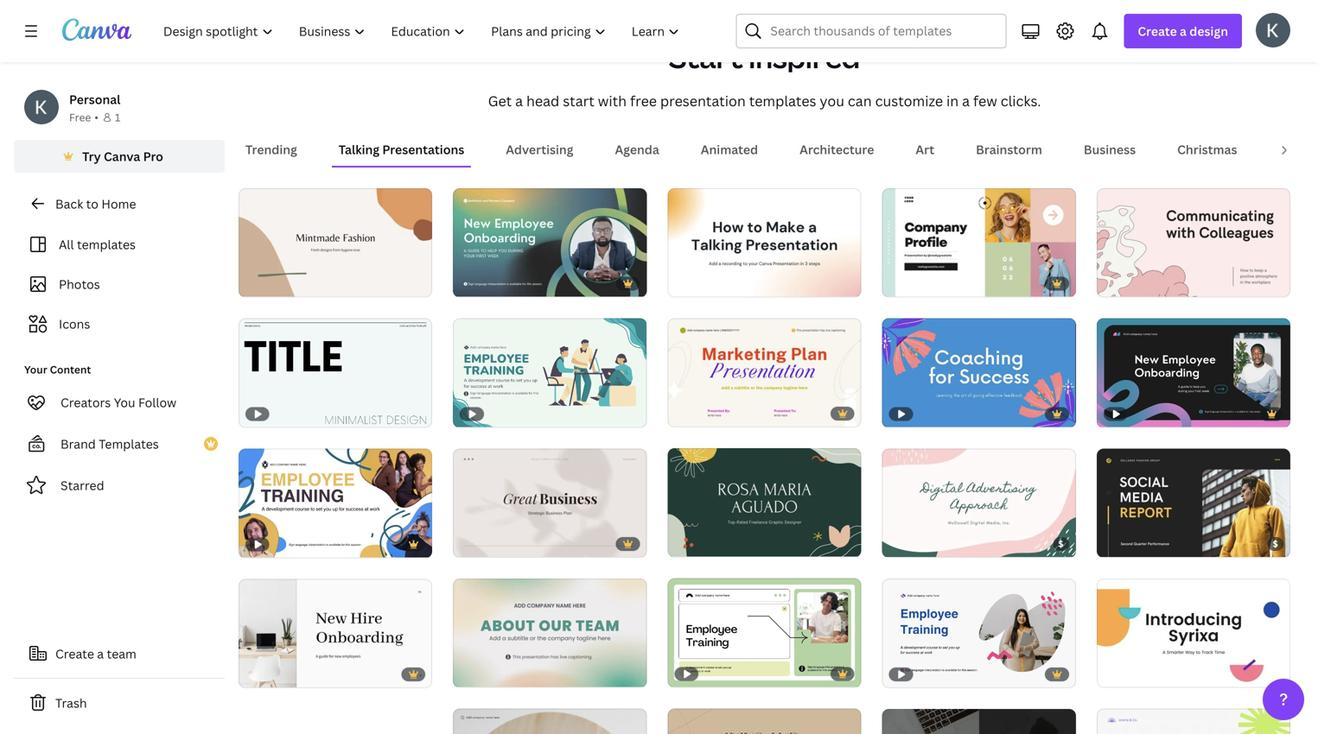 Task type: describe. For each thing, give the bounding box(es) containing it.
1 for beige minimalist business talking presentation image
[[465, 538, 470, 549]]

free
[[69, 110, 91, 125]]

trash
[[55, 696, 87, 712]]

free •
[[69, 110, 98, 125]]

art
[[916, 141, 935, 158]]

15 for gray green pastel about the team talking presentation image
[[488, 668, 499, 680]]

canva
[[104, 148, 140, 165]]

of for gray green pastel about the team talking presentation image
[[473, 668, 486, 680]]

try
[[82, 148, 101, 165]]

start
[[669, 39, 743, 76]]

create for create a team
[[55, 646, 94, 663]]

black and yellow fashion marketing social media report presentation image
[[1097, 449, 1291, 558]]

1 for colorful modern company profile presentation image
[[895, 277, 900, 289]]

architecture
[[800, 141, 874, 158]]

of for the pink and green art advertising video presentation image
[[902, 538, 915, 549]]

you
[[114, 395, 135, 411]]

of for beige minimalist business talking presentation image
[[473, 538, 486, 549]]

inspired
[[749, 39, 860, 76]]

1 for green playful organic freelance graphic designer marketing video presentation image
[[680, 537, 685, 549]]

0 vertical spatial templates
[[749, 91, 817, 110]]

talking presentations
[[339, 141, 464, 158]]

1 of 14 link
[[668, 318, 862, 427]]

your content
[[24, 363, 91, 377]]

beige minimalist business talking presentation image
[[453, 449, 647, 558]]

talking presentations button
[[332, 133, 471, 166]]

brand templates
[[61, 436, 159, 453]]

talking
[[339, 141, 380, 158]]

a for design
[[1180, 23, 1187, 39]]

1 of 26
[[895, 538, 929, 549]]

1 of 26 link
[[882, 449, 1076, 558]]

1 of 16 link for 1 of 25
[[1097, 188, 1291, 297]]

follow
[[138, 395, 176, 411]]

to
[[86, 196, 99, 212]]

1 of 17
[[465, 277, 498, 289]]

1 of 11
[[465, 538, 498, 549]]

a for head
[[515, 91, 523, 110]]

pink violet colorful green bold modern trendy cool business marketing plan presentation image
[[668, 318, 862, 427]]

1 for black and yellow fashion marketing social media report presentation image
[[1109, 538, 1114, 549]]

1 for pink lined illustration communication training talking presentation image
[[1109, 277, 1114, 289]]

you
[[820, 91, 845, 110]]

1 of 25 link
[[1097, 449, 1291, 558]]

all templates
[[59, 236, 136, 253]]

1 of 16 for 26
[[895, 277, 928, 289]]

of for colorful modern company profile presentation image
[[902, 277, 915, 289]]

create a team
[[55, 646, 137, 663]]

26
[[917, 538, 929, 549]]

personal
[[69, 91, 121, 108]]

advertising button
[[499, 133, 581, 166]]

$ for 1 of 26
[[1059, 539, 1064, 550]]

a for team
[[97, 646, 104, 663]]

kendall parks image
[[1256, 13, 1291, 47]]

agenda
[[615, 141, 660, 158]]

all
[[59, 236, 74, 253]]

•
[[94, 110, 98, 125]]

start inspired
[[669, 39, 860, 76]]

with
[[598, 91, 627, 110]]

25
[[1132, 538, 1143, 549]]

of for white light minimalist onboarding talking presentation image
[[258, 668, 271, 680]]

1 of 16 link for 1 of 26
[[882, 188, 1076, 297]]

templates
[[99, 436, 159, 453]]

$ for 1 of 25
[[1273, 539, 1279, 550]]

1 of 15 for gray green pastel about the team talking presentation image
[[465, 668, 499, 680]]

trending
[[246, 141, 297, 158]]

trending button
[[239, 133, 304, 166]]

1 for brown and orange neutral delicate organic fashion marketing video presentation image
[[251, 277, 256, 289]]

brand
[[61, 436, 96, 453]]

purple neon green modern business marketing plan presentation image
[[1097, 709, 1291, 735]]

church button
[[1272, 133, 1319, 166]]

animated button
[[694, 133, 765, 166]]

creators
[[61, 395, 111, 411]]

creators you follow link
[[14, 386, 225, 420]]

16 for 25
[[1132, 277, 1143, 289]]

brainstorm button
[[969, 133, 1050, 166]]

icons
[[59, 316, 90, 332]]

team
[[107, 646, 137, 663]]

1 for black green gradient bold induction and onboarding talking presentation image
[[465, 277, 470, 289]]

art button
[[909, 133, 942, 166]]

1 of 25
[[1109, 538, 1143, 549]]

17
[[488, 277, 498, 289]]

pink lined illustration communication training talking presentation image
[[1097, 188, 1291, 297]]



Task type: locate. For each thing, give the bounding box(es) containing it.
$
[[1059, 539, 1064, 550], [1273, 539, 1279, 550]]

15
[[274, 277, 284, 289], [703, 537, 714, 549], [488, 668, 499, 680], [274, 668, 284, 680]]

1 of 17 link
[[453, 188, 647, 297]]

1 of 14
[[680, 407, 714, 419]]

presentation
[[660, 91, 746, 110]]

all templates link
[[24, 228, 214, 261]]

photos link
[[24, 268, 214, 301]]

start
[[563, 91, 595, 110]]

None search field
[[736, 14, 1007, 48]]

brown and orange neutral delicate organic fashion marketing video presentation image
[[239, 188, 432, 297]]

1 horizontal spatial templates
[[749, 91, 817, 110]]

try canva pro
[[82, 148, 163, 165]]

1 for white light minimalist onboarding talking presentation image
[[251, 668, 256, 680]]

colorful minimalist shapes internal pitch deck talking presentation image
[[1097, 579, 1291, 688]]

get
[[488, 91, 512, 110]]

try canva pro button
[[14, 140, 225, 173]]

pink and green art advertising video presentation image
[[882, 449, 1076, 558]]

create a design button
[[1124, 14, 1242, 48]]

brand templates link
[[14, 427, 225, 462]]

black and white dark minimalist tutorial talking presentation image
[[882, 710, 1076, 735]]

1 of 15
[[251, 277, 284, 289], [680, 537, 714, 549], [465, 668, 499, 680], [251, 668, 284, 680]]

1 vertical spatial templates
[[77, 236, 136, 253]]

1 of 15 for green playful organic freelance graphic designer marketing video presentation image
[[680, 537, 714, 549]]

1 of 15 link
[[239, 188, 432, 297], [668, 448, 862, 557], [453, 579, 647, 688], [239, 579, 432, 689]]

starred link
[[14, 469, 225, 503]]

business
[[1084, 141, 1136, 158]]

a left design in the right of the page
[[1180, 23, 1187, 39]]

christmas
[[1178, 141, 1238, 158]]

white light minimalist onboarding talking presentation image
[[239, 579, 432, 689]]

11
[[488, 538, 498, 549]]

trash link
[[14, 686, 225, 721]]

create a design
[[1138, 23, 1229, 39]]

2 $ from the left
[[1273, 539, 1279, 550]]

1 horizontal spatial 16
[[1132, 277, 1143, 289]]

photos
[[59, 276, 100, 293]]

presentations
[[382, 141, 464, 158]]

agenda button
[[608, 133, 666, 166]]

16 for 26
[[917, 277, 928, 289]]

1 $ from the left
[[1059, 539, 1064, 550]]

of for pink lined illustration communication training talking presentation image
[[1117, 277, 1129, 289]]

design
[[1190, 23, 1229, 39]]

architecture button
[[793, 133, 881, 166]]

pro
[[143, 148, 163, 165]]

a right in
[[962, 91, 970, 110]]

0 horizontal spatial 1 of 16 link
[[882, 188, 1076, 297]]

templates down start inspired at the right
[[749, 91, 817, 110]]

1 of 11 link
[[453, 449, 647, 558]]

a inside dropdown button
[[1180, 23, 1187, 39]]

a right get
[[515, 91, 523, 110]]

top level navigation element
[[152, 14, 695, 48]]

1 16 from the left
[[917, 277, 928, 289]]

Search search field
[[771, 15, 995, 48]]

1 of 15 for brown and orange neutral delicate organic fashion marketing video presentation image
[[251, 277, 284, 289]]

christmas button
[[1171, 133, 1245, 166]]

back to home link
[[14, 187, 225, 221]]

create for create a design
[[1138, 23, 1177, 39]]

1 horizontal spatial 1 of 16 link
[[1097, 188, 1291, 297]]

colorful modern company profile presentation image
[[882, 188, 1076, 297]]

green playful organic freelance graphic designer marketing video presentation image
[[668, 448, 862, 557]]

1 horizontal spatial create
[[1138, 23, 1177, 39]]

black green gradient bold induction and onboarding talking presentation image
[[453, 188, 647, 297]]

brown and gray elegant lines announcements updates and reports talking presentation image
[[668, 709, 862, 735]]

create inside dropdown button
[[1138, 23, 1177, 39]]

back to home
[[55, 196, 136, 212]]

0 horizontal spatial create
[[55, 646, 94, 663]]

content
[[50, 363, 91, 377]]

business button
[[1077, 133, 1143, 166]]

in
[[947, 91, 959, 110]]

14
[[703, 407, 714, 419]]

1 horizontal spatial 1 of 16
[[1109, 277, 1143, 289]]

free
[[630, 91, 657, 110]]

1 of 16 link
[[882, 188, 1076, 297], [1097, 188, 1291, 297]]

of for brown and orange neutral delicate organic fashion marketing video presentation image
[[258, 277, 271, 289]]

create a team button
[[14, 637, 225, 672]]

2 16 from the left
[[1132, 277, 1143, 289]]

can
[[848, 91, 872, 110]]

of for pink violet colorful green bold modern trendy cool business marketing plan presentation image
[[688, 407, 700, 419]]

head
[[526, 91, 560, 110]]

1 of 15 for white light minimalist onboarding talking presentation image
[[251, 668, 284, 680]]

icons link
[[24, 308, 214, 341]]

15 for brown and orange neutral delicate organic fashion marketing video presentation image
[[274, 277, 284, 289]]

templates right all
[[77, 236, 136, 253]]

of for black and yellow fashion marketing social media report presentation image
[[1117, 538, 1129, 549]]

get a head start with free presentation templates you can customize in a few clicks.
[[488, 91, 1041, 110]]

15 for white light minimalist onboarding talking presentation image
[[274, 668, 284, 680]]

a
[[1180, 23, 1187, 39], [515, 91, 523, 110], [962, 91, 970, 110], [97, 646, 104, 663]]

creators you follow
[[61, 395, 176, 411]]

a left team
[[97, 646, 104, 663]]

15 for green playful organic freelance graphic designer marketing video presentation image
[[703, 537, 714, 549]]

your
[[24, 363, 47, 377]]

templates
[[749, 91, 817, 110], [77, 236, 136, 253]]

customize
[[875, 91, 943, 110]]

1 1 of 16 link from the left
[[882, 188, 1076, 297]]

2 1 of 16 from the left
[[1109, 277, 1143, 289]]

0 vertical spatial create
[[1138, 23, 1177, 39]]

create inside button
[[55, 646, 94, 663]]

of for black green gradient bold induction and onboarding talking presentation image
[[473, 277, 486, 289]]

0 horizontal spatial 16
[[917, 277, 928, 289]]

1 for gray green pastel about the team talking presentation image
[[465, 668, 470, 680]]

of for green playful organic freelance graphic designer marketing video presentation image
[[688, 537, 700, 549]]

light pink and orange soft gradient tutorial talking presentation image
[[668, 188, 862, 297]]

brainstorm
[[976, 141, 1043, 158]]

1 of 16 for 25
[[1109, 277, 1143, 289]]

create
[[1138, 23, 1177, 39], [55, 646, 94, 663]]

2 1 of 16 link from the left
[[1097, 188, 1291, 297]]

1 horizontal spatial $
[[1273, 539, 1279, 550]]

home
[[101, 196, 136, 212]]

animated
[[701, 141, 758, 158]]

1 1 of 16 from the left
[[895, 277, 928, 289]]

back
[[55, 196, 83, 212]]

0 horizontal spatial 1 of 16
[[895, 277, 928, 289]]

clicks.
[[1001, 91, 1041, 110]]

1 of 16
[[895, 277, 928, 289], [1109, 277, 1143, 289]]

1 for the pink and green art advertising video presentation image
[[895, 538, 900, 549]]

gray green pastel about the team talking presentation image
[[453, 579, 647, 688]]

1 vertical spatial create
[[55, 646, 94, 663]]

0 horizontal spatial templates
[[77, 236, 136, 253]]

starred
[[61, 478, 104, 494]]

create left design in the right of the page
[[1138, 23, 1177, 39]]

16
[[917, 277, 928, 289], [1132, 277, 1143, 289]]

of
[[258, 277, 271, 289], [473, 277, 486, 289], [902, 277, 915, 289], [1117, 277, 1129, 289], [688, 407, 700, 419], [688, 537, 700, 549], [473, 538, 486, 549], [902, 538, 915, 549], [1117, 538, 1129, 549], [473, 668, 486, 680], [258, 668, 271, 680]]

a inside button
[[97, 646, 104, 663]]

create left team
[[55, 646, 94, 663]]

church
[[1279, 141, 1319, 158]]

advertising
[[506, 141, 574, 158]]

few
[[974, 91, 998, 110]]

1 for pink violet colorful green bold modern trendy cool business marketing plan presentation image
[[680, 407, 685, 419]]

0 horizontal spatial $
[[1059, 539, 1064, 550]]



Task type: vqa. For each thing, say whether or not it's contained in the screenshot.
Trending button
yes



